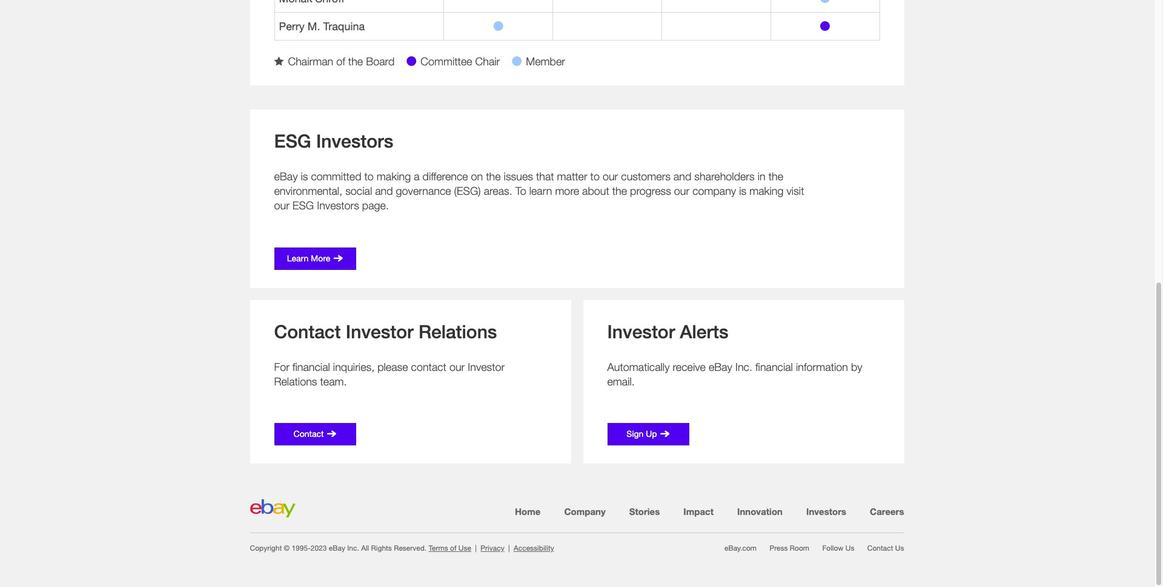 Task type: describe. For each thing, give the bounding box(es) containing it.
0 horizontal spatial of
[[336, 55, 345, 68]]

us for follow us
[[846, 544, 855, 554]]

all
[[361, 544, 369, 554]]

issues
[[504, 170, 533, 183]]

customers
[[621, 170, 671, 183]]

financial inside the for financial inquiries, please contact our investor relations team.
[[293, 361, 330, 374]]

ebay inside ebay is committed to making a difference on the issues that matter to our customers and shareholders in the environmental, social and governance (esg) areas. to learn more about the progress our company is making visit our esg investors page.
[[274, 170, 298, 183]]

to
[[516, 185, 526, 198]]

visit
[[787, 185, 805, 198]]

0 vertical spatial esg
[[274, 130, 311, 152]]

on
[[471, 170, 483, 183]]

ebay logo image
[[250, 500, 295, 518]]

copyright
[[250, 544, 282, 554]]

our up about
[[603, 170, 618, 183]]

room
[[790, 544, 810, 554]]

information
[[796, 361, 848, 374]]

shareholders
[[695, 170, 755, 183]]

privacy link
[[481, 544, 505, 554]]

0 horizontal spatial investor
[[346, 321, 414, 343]]

learn
[[529, 185, 552, 198]]

the up "areas."
[[486, 170, 501, 183]]

impact
[[684, 507, 714, 518]]

contact
[[411, 361, 447, 374]]

2 to from the left
[[591, 170, 600, 183]]

accessibility
[[514, 544, 554, 554]]

2023
[[311, 544, 327, 554]]

page.
[[362, 199, 389, 212]]

chairman of the board
[[285, 55, 395, 68]]

accessibility link
[[514, 544, 554, 554]]

committed
[[311, 170, 362, 183]]

1995-
[[292, 544, 311, 554]]

ebay is committed to making a difference on the issues that matter to our customers and shareholders in the environmental, social and governance (esg) areas. to learn more about the progress our company is making visit our esg investors page.
[[274, 170, 805, 212]]

1 horizontal spatial ebay
[[329, 544, 345, 554]]

email.
[[608, 376, 635, 388]]

investors inside ebay is committed to making a difference on the issues that matter to our customers and shareholders in the environmental, social and governance (esg) areas. to learn more about the progress our company is making visit our esg investors page.
[[317, 199, 359, 212]]

contact investor relations
[[274, 321, 497, 343]]

terms of use link
[[429, 544, 471, 554]]

press room
[[770, 544, 810, 554]]

contact us
[[868, 544, 905, 554]]

investor alerts
[[608, 321, 729, 343]]

impact link
[[684, 507, 714, 518]]

alerts
[[680, 321, 729, 343]]

perry m. traquina
[[279, 19, 365, 33]]

us for contact us
[[896, 544, 905, 554]]

investors inside the site navigation element
[[807, 507, 847, 518]]

careers link
[[870, 507, 905, 518]]

the right about
[[613, 185, 627, 198]]

m.
[[308, 19, 320, 33]]

innovation link
[[738, 507, 783, 518]]

more
[[311, 253, 330, 264]]

difference
[[423, 170, 468, 183]]

0 vertical spatial is
[[301, 170, 308, 183]]

(esg)
[[454, 185, 481, 198]]

perry
[[279, 19, 305, 33]]

©
[[284, 544, 290, 554]]

esg inside ebay is committed to making a difference on the issues that matter to our customers and shareholders in the environmental, social and governance (esg) areas. to learn more about the progress our company is making visit our esg investors page.
[[293, 199, 314, 212]]

1 vertical spatial making
[[750, 185, 784, 198]]

that
[[536, 170, 554, 183]]

home link
[[515, 507, 541, 518]]

investors link
[[807, 507, 847, 518]]

relations inside the for financial inquiries, please contact our investor relations team.
[[274, 376, 317, 388]]

chair
[[475, 55, 500, 68]]

sign up
[[627, 429, 657, 439]]

follow us
[[823, 544, 855, 554]]

0 vertical spatial relations
[[419, 321, 497, 343]]

1 vertical spatial inc.
[[347, 544, 359, 554]]

the left "board"
[[348, 55, 363, 68]]

press room link
[[770, 544, 810, 554]]

for
[[274, 361, 290, 374]]

stories link
[[630, 507, 660, 518]]

rights
[[371, 544, 392, 554]]

about
[[582, 185, 610, 198]]

of inside footer
[[450, 544, 457, 554]]

ebay.com link
[[725, 544, 757, 554]]

learn more
[[287, 253, 330, 264]]

innovation
[[738, 507, 783, 518]]

matter
[[557, 170, 588, 183]]

the right in
[[769, 170, 784, 183]]

ebay inside automatically receive ebay inc. financial information by email.
[[709, 361, 733, 374]]

by
[[851, 361, 863, 374]]

learn
[[287, 253, 309, 264]]

financial inside automatically receive ebay inc. financial information by email.
[[756, 361, 793, 374]]



Task type: vqa. For each thing, say whether or not it's contained in the screenshot.


Task type: locate. For each thing, give the bounding box(es) containing it.
0 horizontal spatial financial
[[293, 361, 330, 374]]

0 horizontal spatial is
[[301, 170, 308, 183]]

us down careers link
[[896, 544, 905, 554]]

contact inside quick links "list"
[[868, 544, 894, 554]]

1 vertical spatial of
[[450, 544, 457, 554]]

to
[[365, 170, 374, 183], [591, 170, 600, 183]]

the
[[348, 55, 363, 68], [486, 170, 501, 183], [769, 170, 784, 183], [613, 185, 627, 198]]

1 vertical spatial investors
[[317, 199, 359, 212]]

1 horizontal spatial making
[[750, 185, 784, 198]]

0 horizontal spatial inc.
[[347, 544, 359, 554]]

copyright © 1995-2023 ebay inc. all rights reserved. terms of use | privacy | accessibility
[[250, 544, 554, 554]]

reserved.
[[394, 544, 427, 554]]

inc. inside automatically receive ebay inc. financial information by email.
[[736, 361, 753, 374]]

investor right contact
[[468, 361, 505, 374]]

and right customers
[[674, 170, 692, 183]]

and up page.
[[375, 185, 393, 198]]

1 financial from the left
[[293, 361, 330, 374]]

our inside the for financial inquiries, please contact our investor relations team.
[[450, 361, 465, 374]]

up
[[646, 429, 657, 439]]

company
[[564, 507, 606, 518]]

to up social
[[365, 170, 374, 183]]

1 horizontal spatial of
[[450, 544, 457, 554]]

is
[[301, 170, 308, 183], [739, 185, 747, 198]]

company link
[[564, 507, 606, 518]]

chairman
[[288, 55, 333, 68]]

0 horizontal spatial us
[[846, 544, 855, 554]]

making left a
[[377, 170, 411, 183]]

1 vertical spatial and
[[375, 185, 393, 198]]

is up environmental,
[[301, 170, 308, 183]]

2 | from the left
[[508, 544, 510, 554]]

footer containing esg investors
[[0, 85, 1155, 588]]

in
[[758, 170, 766, 183]]

stories
[[630, 507, 660, 518]]

making down in
[[750, 185, 784, 198]]

a
[[414, 170, 420, 183]]

contact down 'team.'
[[294, 429, 324, 439]]

1 us from the left
[[846, 544, 855, 554]]

is down shareholders
[[739, 185, 747, 198]]

financial
[[293, 361, 330, 374], [756, 361, 793, 374]]

to up about
[[591, 170, 600, 183]]

areas.
[[484, 185, 513, 198]]

esg down environmental,
[[293, 199, 314, 212]]

ebay.com
[[725, 544, 757, 554]]

terms
[[429, 544, 448, 554]]

contact down "careers"
[[868, 544, 894, 554]]

of left the use
[[450, 544, 457, 554]]

relations up contact
[[419, 321, 497, 343]]

1 horizontal spatial |
[[508, 544, 510, 554]]

please
[[378, 361, 408, 374]]

social
[[346, 185, 372, 198]]

investor
[[346, 321, 414, 343], [608, 321, 675, 343], [468, 361, 505, 374]]

for financial inquiries, please contact our investor relations team.
[[274, 361, 505, 388]]

our down environmental,
[[274, 199, 290, 212]]

inc. right "receive"
[[736, 361, 753, 374]]

member
[[523, 55, 565, 68]]

1 vertical spatial relations
[[274, 376, 317, 388]]

inc. left all
[[347, 544, 359, 554]]

traquina
[[323, 19, 365, 33]]

learn more link
[[274, 248, 356, 270]]

1 horizontal spatial financial
[[756, 361, 793, 374]]

investors up committed
[[316, 130, 393, 152]]

contact for contact
[[294, 429, 324, 439]]

footer
[[0, 85, 1155, 588]]

making
[[377, 170, 411, 183], [750, 185, 784, 198]]

contact link
[[274, 424, 356, 446]]

financial up 'team.'
[[293, 361, 330, 374]]

0 vertical spatial ebay
[[274, 170, 298, 183]]

1 vertical spatial is
[[739, 185, 747, 198]]

more
[[555, 185, 579, 198]]

sign
[[627, 429, 644, 439]]

progress
[[630, 185, 671, 198]]

contact for contact investor relations
[[274, 321, 341, 343]]

home
[[515, 507, 541, 518]]

investors down social
[[317, 199, 359, 212]]

committee
[[421, 55, 472, 68]]

0 horizontal spatial to
[[365, 170, 374, 183]]

follow us link
[[823, 544, 855, 554]]

esg
[[274, 130, 311, 152], [293, 199, 314, 212]]

2 vertical spatial contact
[[868, 544, 894, 554]]

relations down the for
[[274, 376, 317, 388]]

use
[[459, 544, 471, 554]]

0 horizontal spatial relations
[[274, 376, 317, 388]]

0 vertical spatial investors
[[316, 130, 393, 152]]

1 horizontal spatial to
[[591, 170, 600, 183]]

1 vertical spatial ebay
[[709, 361, 733, 374]]

site navigation element
[[250, 505, 905, 519]]

1 horizontal spatial relations
[[419, 321, 497, 343]]

0 vertical spatial making
[[377, 170, 411, 183]]

0 horizontal spatial |
[[475, 544, 477, 554]]

our right contact
[[450, 361, 465, 374]]

our right the progress
[[674, 185, 690, 198]]

inc.
[[736, 361, 753, 374], [347, 544, 359, 554]]

and
[[674, 170, 692, 183], [375, 185, 393, 198]]

our
[[603, 170, 618, 183], [674, 185, 690, 198], [274, 199, 290, 212], [450, 361, 465, 374]]

committee chair
[[418, 55, 500, 68]]

receive
[[673, 361, 706, 374]]

contact us link
[[868, 544, 905, 554]]

0 vertical spatial of
[[336, 55, 345, 68]]

ebay up environmental,
[[274, 170, 298, 183]]

contact
[[274, 321, 341, 343], [294, 429, 324, 439], [868, 544, 894, 554]]

contact up the for
[[274, 321, 341, 343]]

investor inside the for financial inquiries, please contact our investor relations team.
[[468, 361, 505, 374]]

| right the use
[[475, 544, 477, 554]]

sign up link
[[608, 424, 689, 446]]

2 horizontal spatial investor
[[608, 321, 675, 343]]

2 financial from the left
[[756, 361, 793, 374]]

0 vertical spatial and
[[674, 170, 692, 183]]

ebay right "receive"
[[709, 361, 733, 374]]

contact for contact us
[[868, 544, 894, 554]]

0 horizontal spatial and
[[375, 185, 393, 198]]

board
[[366, 55, 395, 68]]

automatically
[[608, 361, 670, 374]]

esg investors
[[274, 130, 393, 152]]

0 vertical spatial inc.
[[736, 361, 753, 374]]

us right follow
[[846, 544, 855, 554]]

1 to from the left
[[365, 170, 374, 183]]

investor up please
[[346, 321, 414, 343]]

careers
[[870, 507, 905, 518]]

ebay
[[274, 170, 298, 183], [709, 361, 733, 374], [329, 544, 345, 554]]

1 vertical spatial contact
[[294, 429, 324, 439]]

team.
[[320, 376, 347, 388]]

2 vertical spatial investors
[[807, 507, 847, 518]]

inquiries,
[[333, 361, 375, 374]]

company
[[693, 185, 736, 198]]

investors
[[316, 130, 393, 152], [317, 199, 359, 212], [807, 507, 847, 518]]

ebay right '2023'
[[329, 544, 345, 554]]

1 horizontal spatial investor
[[468, 361, 505, 374]]

1 horizontal spatial us
[[896, 544, 905, 554]]

2 horizontal spatial ebay
[[709, 361, 733, 374]]

follow
[[823, 544, 844, 554]]

relations
[[419, 321, 497, 343], [274, 376, 317, 388]]

2 vertical spatial ebay
[[329, 544, 345, 554]]

governance
[[396, 185, 451, 198]]

1 | from the left
[[475, 544, 477, 554]]

2 us from the left
[[896, 544, 905, 554]]

1 horizontal spatial inc.
[[736, 361, 753, 374]]

quick links list
[[714, 544, 905, 555]]

automatically receive ebay inc. financial information by email.
[[608, 361, 863, 388]]

1 vertical spatial esg
[[293, 199, 314, 212]]

environmental,
[[274, 185, 343, 198]]

investors up follow
[[807, 507, 847, 518]]

0 horizontal spatial making
[[377, 170, 411, 183]]

| right privacy
[[508, 544, 510, 554]]

privacy
[[481, 544, 505, 554]]

of right chairman
[[336, 55, 345, 68]]

1 horizontal spatial is
[[739, 185, 747, 198]]

esg up environmental,
[[274, 130, 311, 152]]

press
[[770, 544, 788, 554]]

0 horizontal spatial ebay
[[274, 170, 298, 183]]

financial left information
[[756, 361, 793, 374]]

0 vertical spatial contact
[[274, 321, 341, 343]]

investor up automatically
[[608, 321, 675, 343]]

1 horizontal spatial and
[[674, 170, 692, 183]]



